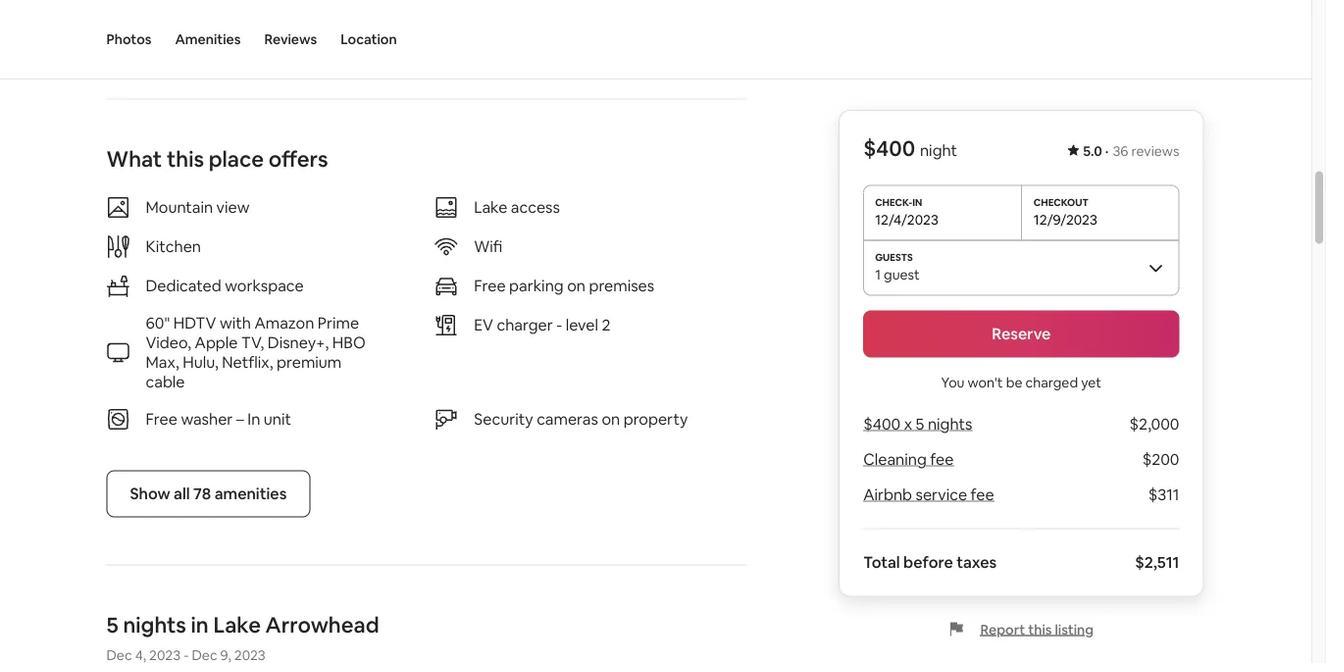 Task type: vqa. For each thing, say whether or not it's contained in the screenshot.
Report this listing button
yes



Task type: locate. For each thing, give the bounding box(es) containing it.
$400 for $400 x 5 nights
[[864, 414, 901, 434]]

show all 78 amenities
[[130, 484, 287, 504]]

-
[[557, 315, 562, 335]]

5 right x
[[916, 414, 925, 434]]

1 horizontal spatial lake
[[474, 197, 508, 217]]

nights left 'in'
[[123, 611, 186, 639]]

1 vertical spatial free
[[146, 409, 178, 429]]

1 horizontal spatial fee
[[971, 485, 995, 505]]

0 vertical spatial lake
[[474, 197, 508, 217]]

bedroom 1 1 king bed, 1 floor mattress
[[106, 10, 274, 52]]

disney+,
[[268, 333, 329, 353]]

$400
[[864, 134, 916, 162], [864, 414, 901, 434]]

free down cable
[[146, 409, 178, 429]]

cleaning fee
[[864, 449, 954, 470]]

$400 left x
[[864, 414, 901, 434]]

location
[[341, 30, 397, 48]]

fee
[[930, 449, 954, 470], [971, 485, 995, 505]]

fee up "service"
[[930, 449, 954, 470]]

cleaning
[[864, 449, 927, 470]]

be
[[1006, 373, 1023, 391]]

with
[[220, 313, 251, 333]]

12/4/2023
[[875, 210, 939, 228]]

0 horizontal spatial lake
[[213, 611, 261, 639]]

free
[[474, 276, 506, 296], [146, 409, 178, 429]]

cable
[[146, 372, 185, 392]]

–
[[236, 409, 244, 429]]

0 vertical spatial nights
[[928, 414, 973, 434]]

free down wifi
[[474, 276, 506, 296]]

1 horizontal spatial 5
[[916, 414, 925, 434]]

mountain view
[[146, 197, 250, 217]]

0 vertical spatial 5
[[916, 414, 925, 434]]

location button
[[341, 0, 397, 79]]

place
[[209, 145, 264, 173]]

1 left guest
[[875, 265, 881, 283]]

x
[[904, 414, 913, 434]]

0 horizontal spatial this
[[167, 145, 204, 173]]

guest
[[884, 265, 920, 283]]

airbnb service fee button
[[864, 485, 995, 505]]

airbnb service fee
[[864, 485, 995, 505]]

60" hdtv with amazon prime video, apple tv, disney+, hbo max, hulu, netflix, premium cable
[[146, 313, 366, 392]]

0 horizontal spatial nights
[[123, 611, 186, 639]]

0 horizontal spatial fee
[[930, 449, 954, 470]]

reviews
[[1132, 142, 1180, 160]]

$400 left night
[[864, 134, 916, 162]]

1 vertical spatial $400
[[864, 414, 901, 434]]

$400 x 5 nights
[[864, 414, 973, 434]]

5.0 · 36 reviews
[[1084, 142, 1180, 160]]

0 horizontal spatial on
[[567, 276, 586, 296]]

on
[[567, 276, 586, 296], [602, 409, 620, 429]]

security cameras on property
[[474, 409, 688, 429]]

floor
[[185, 34, 215, 52]]

lake up wifi
[[474, 197, 508, 217]]

1 vertical spatial on
[[602, 409, 620, 429]]

premises
[[589, 276, 655, 296]]

unit
[[264, 409, 291, 429]]

1 inside dropdown button
[[875, 265, 881, 283]]

1 vertical spatial this
[[1029, 621, 1052, 638]]

nights right x
[[928, 414, 973, 434]]

hdtv
[[173, 313, 216, 333]]

you
[[942, 373, 965, 391]]

1 vertical spatial nights
[[123, 611, 186, 639]]

before
[[904, 552, 954, 573]]

fee right "service"
[[971, 485, 995, 505]]

1 guest button
[[864, 240, 1180, 295]]

1
[[178, 10, 185, 30], [106, 34, 112, 52], [176, 34, 182, 52], [875, 265, 881, 283]]

1 horizontal spatial free
[[474, 276, 506, 296]]

1 $400 from the top
[[864, 134, 916, 162]]

in
[[191, 611, 209, 639]]

$400 night
[[864, 134, 958, 162]]

parking
[[509, 276, 564, 296]]

reviews
[[264, 30, 317, 48]]

free for free parking on premises
[[474, 276, 506, 296]]

0 vertical spatial this
[[167, 145, 204, 173]]

view
[[216, 197, 250, 217]]

property
[[624, 409, 688, 429]]

on for parking
[[567, 276, 586, 296]]

show all 78 amenities button
[[106, 471, 310, 518]]

taxes
[[957, 552, 997, 573]]

1 horizontal spatial on
[[602, 409, 620, 429]]

lake
[[474, 197, 508, 217], [213, 611, 261, 639]]

5
[[916, 414, 925, 434], [106, 611, 118, 639]]

amenities
[[175, 30, 241, 48]]

report this listing button
[[949, 621, 1094, 638]]

0 vertical spatial fee
[[930, 449, 954, 470]]

washer
[[181, 409, 233, 429]]

0 vertical spatial free
[[474, 276, 506, 296]]

1 guest
[[875, 265, 920, 283]]

this up mountain
[[167, 145, 204, 173]]

what
[[106, 145, 162, 173]]

arrowhead
[[266, 611, 379, 639]]

total before taxes
[[864, 552, 997, 573]]

on for cameras
[[602, 409, 620, 429]]

photos button
[[106, 0, 152, 79]]

on up level
[[567, 276, 586, 296]]

78
[[193, 484, 211, 504]]

lake right 'in'
[[213, 611, 261, 639]]

1 vertical spatial 5
[[106, 611, 118, 639]]

5 left 'in'
[[106, 611, 118, 639]]

0 vertical spatial on
[[567, 276, 586, 296]]

0 horizontal spatial free
[[146, 409, 178, 429]]

this
[[167, 145, 204, 173], [1029, 621, 1052, 638]]

$2,511
[[1135, 552, 1180, 573]]

2 $400 from the top
[[864, 414, 901, 434]]

offers
[[269, 145, 328, 173]]

cameras
[[537, 409, 598, 429]]

mattress
[[218, 34, 274, 52]]

on right cameras
[[602, 409, 620, 429]]

1 horizontal spatial this
[[1029, 621, 1052, 638]]

this left listing
[[1029, 621, 1052, 638]]

0 vertical spatial $400
[[864, 134, 916, 162]]

won't
[[968, 373, 1003, 391]]

nights
[[928, 414, 973, 434], [123, 611, 186, 639]]

airbnb
[[864, 485, 913, 505]]



Task type: describe. For each thing, give the bounding box(es) containing it.
charged
[[1026, 373, 1079, 391]]

1 left king
[[106, 34, 112, 52]]

5 nights in lake arrowhead
[[106, 611, 379, 639]]

1 vertical spatial lake
[[213, 611, 261, 639]]

amazon
[[255, 313, 314, 333]]

cleaning fee button
[[864, 449, 954, 470]]

hulu,
[[183, 352, 219, 372]]

12/9/2023
[[1034, 210, 1098, 228]]

ev charger - level 2
[[474, 315, 611, 335]]

report this listing
[[981, 621, 1094, 638]]

workspace
[[225, 276, 304, 296]]

hbo
[[332, 333, 366, 353]]

max,
[[146, 352, 179, 372]]

$200
[[1143, 449, 1180, 470]]

1 right bed,
[[176, 34, 182, 52]]

what this place offers
[[106, 145, 328, 173]]

$400 for $400 night
[[864, 134, 916, 162]]

listing
[[1055, 621, 1094, 638]]

video,
[[146, 333, 191, 353]]

king
[[115, 34, 142, 52]]

36
[[1113, 142, 1129, 160]]

$2,000
[[1130, 414, 1180, 434]]

ev
[[474, 315, 493, 335]]

free washer – in unit
[[146, 409, 291, 429]]

premium
[[277, 352, 342, 372]]

bedroom
[[106, 10, 175, 30]]

service
[[916, 485, 968, 505]]

5.0
[[1084, 142, 1103, 160]]

reviews button
[[264, 0, 317, 79]]

you won't be charged yet
[[942, 373, 1102, 391]]

night
[[920, 140, 958, 160]]

report
[[981, 621, 1026, 638]]

1 up floor
[[178, 10, 185, 30]]

total
[[864, 552, 900, 573]]

0 horizontal spatial 5
[[106, 611, 118, 639]]

apple
[[195, 333, 238, 353]]

reserve
[[992, 324, 1051, 344]]

wifi
[[474, 237, 503, 257]]

60"
[[146, 313, 170, 333]]

dedicated workspace
[[146, 276, 304, 296]]

dedicated
[[146, 276, 222, 296]]

in
[[248, 409, 260, 429]]

yet
[[1082, 373, 1102, 391]]

1 horizontal spatial nights
[[928, 414, 973, 434]]

$400 x 5 nights button
[[864, 414, 973, 434]]

lake access
[[474, 197, 560, 217]]

·
[[1106, 142, 1109, 160]]

$311
[[1149, 485, 1180, 505]]

1 vertical spatial fee
[[971, 485, 995, 505]]

free parking on premises
[[474, 276, 655, 296]]

kitchen
[[146, 237, 201, 257]]

prime
[[318, 313, 359, 333]]

tv,
[[241, 333, 264, 353]]

charger
[[497, 315, 553, 335]]

amenities
[[215, 484, 287, 504]]

show
[[130, 484, 170, 504]]

photos
[[106, 30, 152, 48]]

level
[[566, 315, 599, 335]]

free for free washer – in unit
[[146, 409, 178, 429]]

this for report
[[1029, 621, 1052, 638]]

security
[[474, 409, 533, 429]]

access
[[511, 197, 560, 217]]

mountain
[[146, 197, 213, 217]]

all
[[174, 484, 190, 504]]

amenities button
[[175, 0, 241, 79]]

this for what
[[167, 145, 204, 173]]

reserve button
[[864, 311, 1180, 358]]



